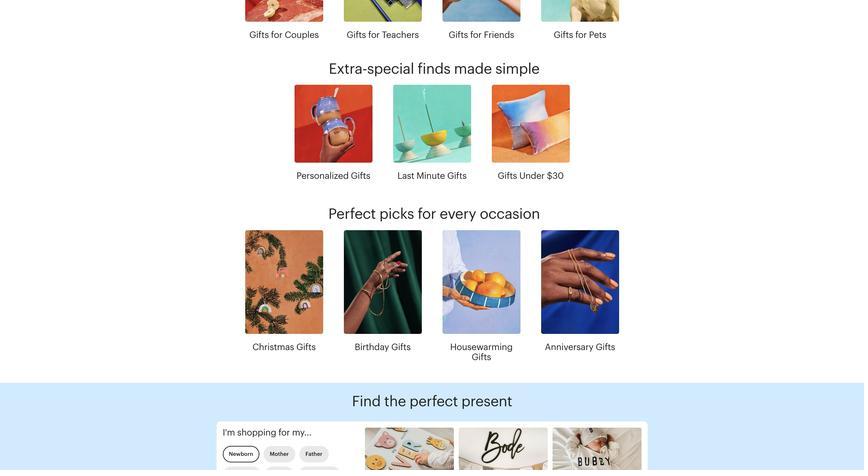 Task type: describe. For each thing, give the bounding box(es) containing it.
finds
[[418, 60, 451, 77]]

anniversary
[[545, 342, 594, 353]]

occasion
[[480, 206, 540, 222]]

housewarming
[[450, 342, 513, 353]]

housewarming gifts
[[450, 342, 513, 363]]

under
[[520, 171, 545, 181]]

birthday gifts image
[[344, 230, 422, 334]]

find the perfect present
[[352, 393, 512, 410]]

anniversary gifts
[[545, 342, 615, 353]]

i'm shopping for my...
[[223, 428, 312, 438]]

for for teachers
[[368, 30, 380, 40]]

gifts for pets
[[554, 30, 607, 40]]

last
[[398, 171, 414, 181]]

gifts under $30
[[498, 171, 564, 181]]

for for pets
[[576, 30, 587, 40]]

friends
[[484, 30, 514, 40]]

father
[[306, 451, 323, 458]]

extra-
[[329, 60, 367, 77]]

personalized gifts
[[297, 171, 370, 181]]

last minute gifts image
[[393, 85, 471, 163]]

my...
[[292, 428, 312, 438]]

perfect
[[328, 206, 376, 222]]

gifts under $30 image
[[492, 85, 570, 163]]

teachers
[[382, 30, 419, 40]]

personalized gifts image
[[295, 85, 373, 163]]

gifts for teachers
[[347, 30, 419, 40]]

couples
[[285, 30, 319, 40]]

for for couples
[[271, 30, 283, 40]]

gifts inside housewarming gifts
[[472, 352, 491, 363]]

special
[[367, 60, 414, 77]]

every
[[440, 206, 476, 222]]

birthday gifts
[[355, 342, 411, 353]]



Task type: vqa. For each thing, say whether or not it's contained in the screenshot.
birthday on the bottom of the page
yes



Task type: locate. For each thing, give the bounding box(es) containing it.
baby powder &quot;bubby™&quot; everyday boys sweatshirt image
[[553, 428, 642, 471]]

extra-special finds made simple
[[329, 60, 540, 77]]

gifts
[[249, 30, 269, 40], [347, 30, 366, 40], [449, 30, 468, 40], [554, 30, 573, 40], [351, 171, 370, 181], [447, 171, 467, 181], [498, 171, 517, 181], [296, 342, 316, 353], [391, 342, 411, 353], [596, 342, 615, 353], [472, 352, 491, 363]]

gifts for friends
[[449, 30, 514, 40]]

newborn
[[229, 451, 253, 458]]

personalized name puzzle with animals | baby, toddler, kids toys | wooden toys | baby shower | christmas gifts | first birthday girl and boy image
[[365, 428, 454, 471]]

for left couples
[[271, 30, 283, 40]]

find
[[352, 393, 381, 410]]

present
[[462, 393, 512, 410]]

christmas
[[252, 342, 294, 353]]

for left pets
[[576, 30, 587, 40]]

last minute gifts
[[398, 171, 467, 181]]

picks
[[379, 206, 414, 222]]

housewarming gifts image
[[443, 230, 521, 334]]

perfect picks for every occasion
[[328, 206, 540, 222]]

perfect
[[410, 393, 458, 410]]

personalized
[[297, 171, 349, 181]]

for left friends in the top right of the page
[[470, 30, 482, 40]]

for right picks
[[418, 206, 436, 222]]

christmas gifts image
[[245, 230, 323, 334]]

$30
[[547, 171, 564, 181]]

made
[[454, 60, 492, 77]]

christmas gifts
[[252, 342, 316, 353]]

gifts for couples
[[249, 30, 319, 40]]

for left my... on the bottom left
[[279, 428, 290, 438]]

the
[[384, 393, 406, 410]]

for left teachers
[[368, 30, 380, 40]]

i'm
[[223, 428, 235, 438]]

birthday
[[355, 342, 389, 353]]

shopping
[[237, 428, 276, 438]]

mother
[[270, 451, 289, 458]]

pets
[[589, 30, 607, 40]]

simple
[[496, 60, 540, 77]]

anniversary gifts image
[[541, 230, 619, 334]]

for
[[271, 30, 283, 40], [368, 30, 380, 40], [470, 30, 482, 40], [576, 30, 587, 40], [418, 206, 436, 222], [279, 428, 290, 438]]

for for friends
[[470, 30, 482, 40]]

minute
[[417, 171, 445, 181]]



